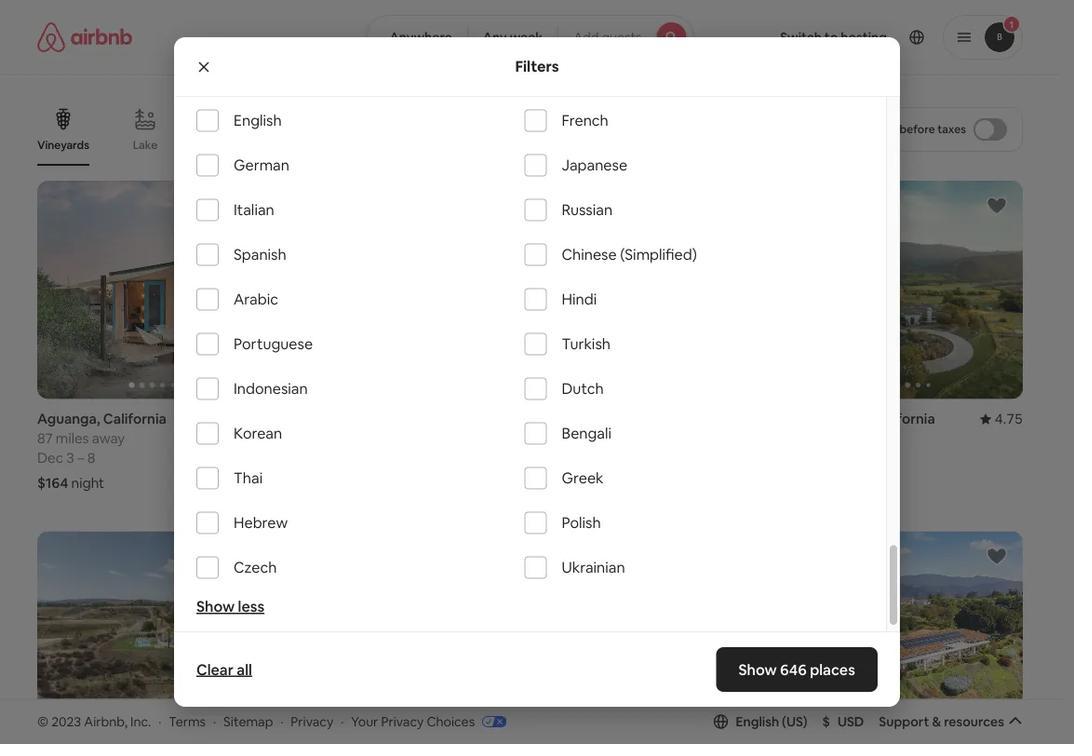 Task type: vqa. For each thing, say whether or not it's contained in the screenshot.
miles in the Aguanga, California 87 miles away Dec 3 – 8 $164 night
yes



Task type: describe. For each thing, give the bounding box(es) containing it.
show less
[[196, 597, 265, 616]]

show for show less
[[196, 597, 235, 616]]

show 646 places link
[[717, 647, 878, 692]]

show map
[[487, 631, 551, 648]]

dec
[[37, 449, 63, 467]]

choices
[[427, 713, 475, 730]]

sitemap
[[224, 713, 273, 730]]

california for aguanga, california 87 miles away dec 3 – 8 $164 night
[[103, 410, 167, 428]]

guests
[[602, 29, 642, 46]]

total
[[873, 122, 898, 136]]

vineyards
[[37, 138, 89, 152]]

show less button
[[196, 597, 265, 616]]

night for 8
[[71, 474, 104, 492]]

your privacy choices link
[[351, 713, 507, 731]]

polish
[[562, 513, 601, 532]]

filters
[[515, 57, 559, 76]]

italian
[[234, 200, 274, 220]]

malibu,
[[542, 410, 588, 428]]

hindi
[[562, 290, 597, 309]]

thai
[[234, 469, 263, 488]]

4.75
[[995, 410, 1023, 428]]

group containing vineyards
[[37, 93, 704, 166]]

4.95
[[239, 410, 267, 428]]

3 · from the left
[[281, 713, 284, 730]]

add
[[574, 29, 599, 46]]

2 · from the left
[[213, 713, 216, 730]]

clear all
[[196, 660, 252, 679]]

czech
[[234, 558, 277, 577]]

away for 6
[[597, 429, 630, 447]]

santa ynez, california
[[794, 410, 936, 428]]

36
[[542, 429, 558, 447]]

portuguese
[[234, 335, 313, 354]]

japanese
[[562, 156, 628, 175]]

1 privacy from the left
[[291, 713, 334, 730]]

© 2023 airbnb, inc. ·
[[37, 713, 162, 730]]

chinese (simplified)
[[562, 245, 697, 264]]

$1,091
[[542, 474, 582, 492]]

support
[[879, 713, 930, 730]]

display total before taxes button
[[816, 107, 1023, 152]]

646
[[781, 660, 807, 679]]

your privacy choices
[[351, 713, 475, 730]]

show map button
[[469, 617, 592, 662]]

2 privacy from the left
[[381, 713, 424, 730]]

miles for 3
[[56, 429, 89, 447]]

6
[[589, 449, 597, 467]]

$ usd
[[823, 713, 864, 730]]

away for 8
[[92, 429, 125, 447]]

any week button
[[467, 15, 559, 60]]

santa
[[794, 410, 831, 428]]

terms
[[169, 713, 206, 730]]

– for 6
[[579, 449, 586, 467]]

any
[[483, 29, 507, 46]]

nov
[[542, 449, 567, 467]]

©
[[37, 713, 49, 730]]

display total before taxes
[[832, 122, 967, 136]]

any week
[[483, 29, 543, 46]]

usd
[[838, 713, 864, 730]]

airbnb,
[[84, 713, 128, 730]]

anywhere
[[390, 29, 452, 46]]

hebrew
[[234, 513, 288, 532]]

miles for 1
[[561, 429, 594, 447]]

week
[[510, 29, 543, 46]]

sitemap link
[[224, 713, 273, 730]]

aguanga,
[[37, 410, 100, 428]]

dutch
[[562, 379, 604, 398]]

malibu, california 36 miles away nov 1 – 6 $1,091 night
[[542, 410, 654, 492]]



Task type: locate. For each thing, give the bounding box(es) containing it.
· right the inc.
[[158, 713, 162, 730]]

0 horizontal spatial away
[[92, 429, 125, 447]]

places
[[810, 660, 856, 679]]

1 horizontal spatial night
[[585, 474, 618, 492]]

away up "8"
[[92, 429, 125, 447]]

show left less
[[196, 597, 235, 616]]

away
[[92, 429, 125, 447], [597, 429, 630, 447]]

None search field
[[366, 15, 694, 60]]

2 vertical spatial show
[[739, 660, 777, 679]]

3
[[66, 449, 74, 467]]

arabic
[[234, 290, 278, 309]]

away up 6
[[597, 429, 630, 447]]

filters dialog
[[174, 0, 900, 707]]

2 – from the left
[[579, 449, 586, 467]]

$164
[[37, 474, 68, 492]]

show left 646 at the bottom of the page
[[739, 660, 777, 679]]

none search field containing anywhere
[[366, 15, 694, 60]]

0 horizontal spatial california
[[103, 410, 167, 428]]

0 horizontal spatial show
[[196, 597, 235, 616]]

show 646 places
[[739, 660, 856, 679]]

russian
[[562, 200, 613, 220]]

california
[[103, 410, 167, 428], [591, 410, 654, 428], [872, 410, 936, 428]]

0 horizontal spatial privacy
[[291, 713, 334, 730]]

4.75 out of 5 average rating image
[[980, 410, 1023, 428]]

miles up 1 at the bottom of the page
[[561, 429, 594, 447]]

night for 6
[[585, 474, 618, 492]]

87
[[37, 429, 53, 447]]

california inside aguanga, california 87 miles away dec 3 – 8 $164 night
[[103, 410, 167, 428]]

california up 6
[[591, 410, 654, 428]]

1 horizontal spatial english
[[736, 713, 780, 730]]

– right 1 at the bottom of the page
[[579, 449, 586, 467]]

english (us)
[[736, 713, 808, 730]]

add guests
[[574, 29, 642, 46]]

1 horizontal spatial –
[[579, 449, 586, 467]]

2 horizontal spatial show
[[739, 660, 777, 679]]

(us)
[[782, 713, 808, 730]]

display
[[832, 122, 870, 136]]

less
[[238, 597, 265, 616]]

greek
[[562, 469, 604, 488]]

2023
[[51, 713, 81, 730]]

2 miles from the left
[[561, 429, 594, 447]]

2 away from the left
[[597, 429, 630, 447]]

miles
[[56, 429, 89, 447], [561, 429, 594, 447]]

0 horizontal spatial english
[[234, 111, 282, 130]]

2 horizontal spatial california
[[872, 410, 936, 428]]

show left the map
[[487, 631, 521, 648]]

&
[[933, 713, 942, 730]]

0 vertical spatial english
[[234, 111, 282, 130]]

1 horizontal spatial privacy
[[381, 713, 424, 730]]

$
[[823, 713, 831, 730]]

lake
[[133, 138, 158, 152]]

1 vertical spatial show
[[487, 631, 521, 648]]

resources
[[944, 713, 1005, 730]]

– inside aguanga, california 87 miles away dec 3 – 8 $164 night
[[77, 449, 84, 467]]

privacy right your
[[381, 713, 424, 730]]

–
[[77, 449, 84, 467], [579, 449, 586, 467]]

1 horizontal spatial away
[[597, 429, 630, 447]]

all
[[237, 660, 252, 679]]

english inside filters dialog
[[234, 111, 282, 130]]

add to wishlist: fallbrook, california image
[[986, 545, 1009, 567]]

add guests button
[[558, 15, 694, 60]]

add to wishlist: temecula, california image
[[230, 545, 252, 567]]

(simplified)
[[620, 245, 697, 264]]

3 california from the left
[[872, 410, 936, 428]]

show for show 646 places
[[739, 660, 777, 679]]

· left privacy link
[[281, 713, 284, 730]]

california right the ynez,
[[872, 410, 936, 428]]

terms link
[[169, 713, 206, 730]]

0 horizontal spatial miles
[[56, 429, 89, 447]]

indonesian
[[234, 379, 308, 398]]

night inside aguanga, california 87 miles away dec 3 – 8 $164 night
[[71, 474, 104, 492]]

0 vertical spatial show
[[196, 597, 235, 616]]

– right "3"
[[77, 449, 84, 467]]

2 california from the left
[[591, 410, 654, 428]]

1 miles from the left
[[56, 429, 89, 447]]

· right 'terms' link
[[213, 713, 216, 730]]

inc.
[[130, 713, 151, 730]]

– inside malibu, california 36 miles away nov 1 – 6 $1,091 night
[[579, 449, 586, 467]]

english for english (us)
[[736, 713, 780, 730]]

show
[[196, 597, 235, 616], [487, 631, 521, 648], [739, 660, 777, 679]]

privacy link
[[291, 713, 334, 730]]

0 horizontal spatial night
[[71, 474, 104, 492]]

1 horizontal spatial show
[[487, 631, 521, 648]]

english (us) button
[[714, 713, 808, 730]]

support & resources button
[[879, 713, 1023, 730]]

add to wishlist: aguanga, california image
[[230, 195, 252, 217]]

8
[[87, 449, 95, 467]]

taxes
[[938, 122, 967, 136]]

away inside aguanga, california 87 miles away dec 3 – 8 $164 night
[[92, 429, 125, 447]]

spanish
[[234, 245, 286, 264]]

1
[[570, 449, 576, 467]]

1 away from the left
[[92, 429, 125, 447]]

1 – from the left
[[77, 449, 84, 467]]

add to wishlist: santa ynez, california image
[[986, 195, 1009, 217]]

turkish
[[562, 335, 611, 354]]

english for english
[[234, 111, 282, 130]]

away inside malibu, california 36 miles away nov 1 – 6 $1,091 night
[[597, 429, 630, 447]]

miles inside malibu, california 36 miles away nov 1 – 6 $1,091 night
[[561, 429, 594, 447]]

korean
[[234, 424, 282, 443]]

terms · sitemap · privacy ·
[[169, 713, 344, 730]]

night down "8"
[[71, 474, 104, 492]]

4.95 out of 5 average rating image
[[224, 410, 267, 428]]

night down 6
[[585, 474, 618, 492]]

profile element
[[717, 0, 1023, 74]]

1 horizontal spatial california
[[591, 410, 654, 428]]

ukrainian
[[562, 558, 625, 577]]

1 night from the left
[[71, 474, 104, 492]]

california inside malibu, california 36 miles away nov 1 – 6 $1,091 night
[[591, 410, 654, 428]]

1 vertical spatial english
[[736, 713, 780, 730]]

2 night from the left
[[585, 474, 618, 492]]

1 · from the left
[[158, 713, 162, 730]]

support & resources
[[879, 713, 1005, 730]]

1 california from the left
[[103, 410, 167, 428]]

night inside malibu, california 36 miles away nov 1 – 6 $1,091 night
[[585, 474, 618, 492]]

1 horizontal spatial miles
[[561, 429, 594, 447]]

chinese
[[562, 245, 617, 264]]

your
[[351, 713, 378, 730]]

0 horizontal spatial –
[[77, 449, 84, 467]]

miles inside aguanga, california 87 miles away dec 3 – 8 $164 night
[[56, 429, 89, 447]]

english
[[234, 111, 282, 130], [736, 713, 780, 730]]

california right aguanga,
[[103, 410, 167, 428]]

miles up "3"
[[56, 429, 89, 447]]

map
[[524, 631, 551, 648]]

french
[[562, 111, 609, 130]]

aguanga, california 87 miles away dec 3 – 8 $164 night
[[37, 410, 167, 492]]

show for show map
[[487, 631, 521, 648]]

show inside button
[[487, 631, 521, 648]]

– for 8
[[77, 449, 84, 467]]

privacy left your
[[291, 713, 334, 730]]

group
[[37, 93, 704, 166], [37, 181, 267, 399], [289, 181, 519, 399], [542, 181, 771, 399], [794, 181, 1023, 399], [37, 531, 267, 744], [289, 531, 519, 744], [542, 531, 771, 744], [794, 531, 1023, 744]]

clear
[[196, 660, 234, 679]]

4 · from the left
[[341, 713, 344, 730]]

· left your
[[341, 713, 344, 730]]

ynez,
[[834, 410, 869, 428]]

clear all button
[[187, 651, 262, 688]]

·
[[158, 713, 162, 730], [213, 713, 216, 730], [281, 713, 284, 730], [341, 713, 344, 730]]

california for malibu, california 36 miles away nov 1 – 6 $1,091 night
[[591, 410, 654, 428]]

english up the german in the top left of the page
[[234, 111, 282, 130]]

bengali
[[562, 424, 612, 443]]

privacy
[[291, 713, 334, 730], [381, 713, 424, 730]]

german
[[234, 156, 290, 175]]

anywhere button
[[366, 15, 468, 60]]

english left (us)
[[736, 713, 780, 730]]

before
[[900, 122, 936, 136]]



